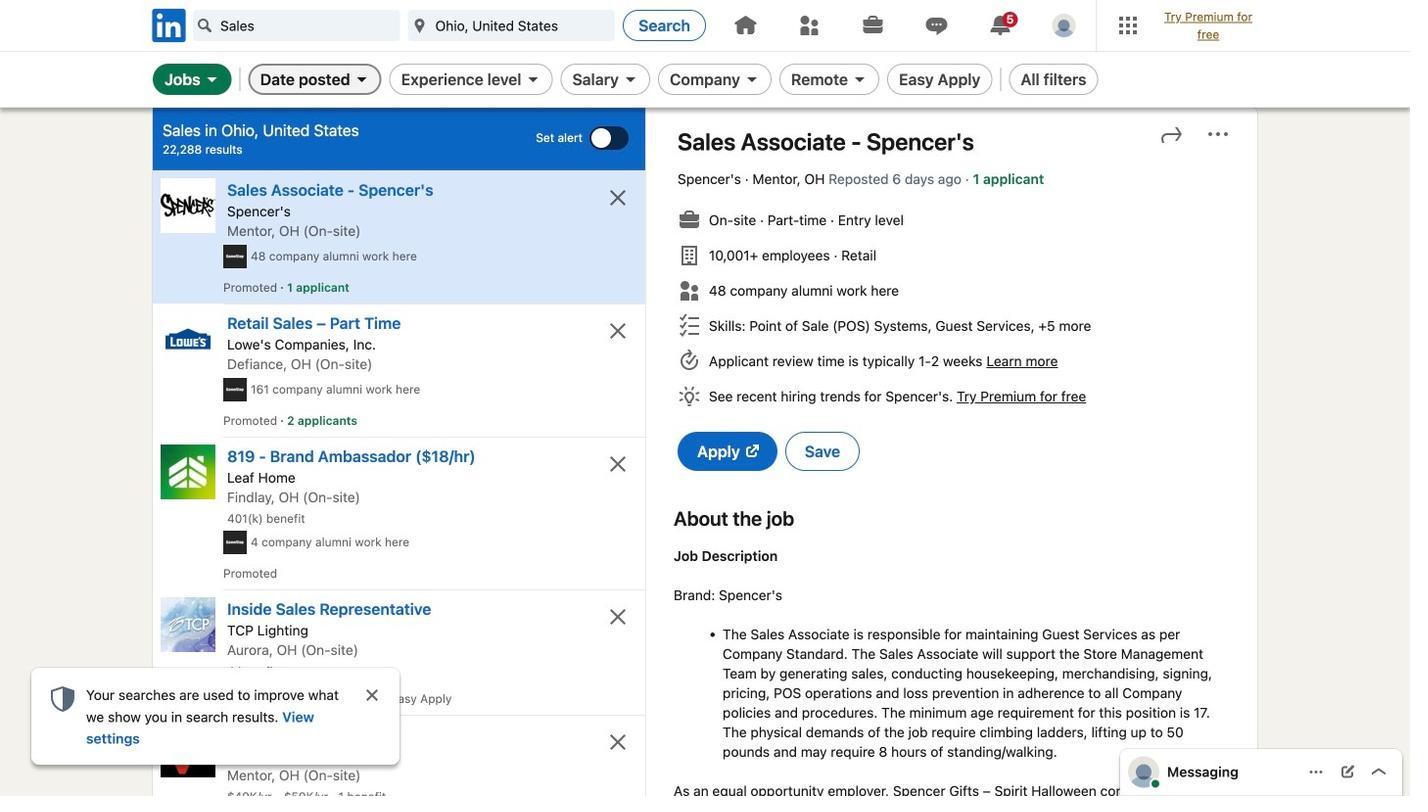 Task type: vqa. For each thing, say whether or not it's contained in the screenshot.
small icon
no



Task type: locate. For each thing, give the bounding box(es) containing it.
2 dismiss job image from the top
[[606, 452, 630, 476]]

City, state, or zip code text field
[[408, 10, 615, 41]]

4 dismiss job image from the top
[[606, 731, 630, 754]]

dismiss job image for verizon logo
[[606, 731, 630, 754]]

dismiss job image
[[606, 186, 630, 210], [606, 452, 630, 476], [606, 605, 630, 629], [606, 731, 630, 754]]

share image
[[1160, 122, 1183, 146]]

1 dismiss job image from the top
[[606, 186, 630, 210]]

region
[[31, 668, 400, 765]]

company filter. clicking this button displays all company filter options. image
[[744, 71, 760, 87]]

remote filter. clicking this button displays all remote filter options. image
[[852, 71, 868, 87]]

verizon logo image
[[161, 723, 215, 778]]

dismiss job image
[[606, 319, 630, 343]]

custom image
[[197, 18, 213, 33]]

rachel moore image
[[1128, 757, 1160, 788]]

salary filter. clicking this button displays all salary filter options. image
[[623, 71, 639, 87]]

linkedin image
[[149, 5, 189, 46]]

experience level filter. clicking this button displays all experience level filter options. image
[[525, 71, 541, 87]]

leaf home logo image
[[161, 445, 215, 499]]

date posted filter. clicking this button displays all date posted filter options. image
[[354, 71, 370, 87]]

applicant review time is typically 1-2 weeks image
[[678, 350, 701, 373], [678, 350, 701, 373]]

dismiss "your searches are used to improve what we show you in search results." notification 1 of 1. image
[[364, 688, 380, 703]]

3 dismiss job image from the top
[[606, 605, 630, 629]]

Search by title, skill, or company text field
[[193, 10, 400, 41]]



Task type: describe. For each thing, give the bounding box(es) containing it.
spencer's logo image
[[161, 178, 215, 233]]

tcp lighting logo image
[[161, 597, 215, 652]]

linkedin image
[[149, 5, 189, 46]]

Easy Apply filter. button
[[887, 64, 992, 95]]

lowe's companies, inc. logo image
[[161, 311, 215, 366]]

filter by: jobs image
[[204, 71, 220, 87]]

rachel moore image
[[1052, 14, 1076, 37]]

dismiss job image for leaf home logo at the bottom
[[606, 452, 630, 476]]

dismiss job image for tcp lighting logo
[[606, 605, 630, 629]]



